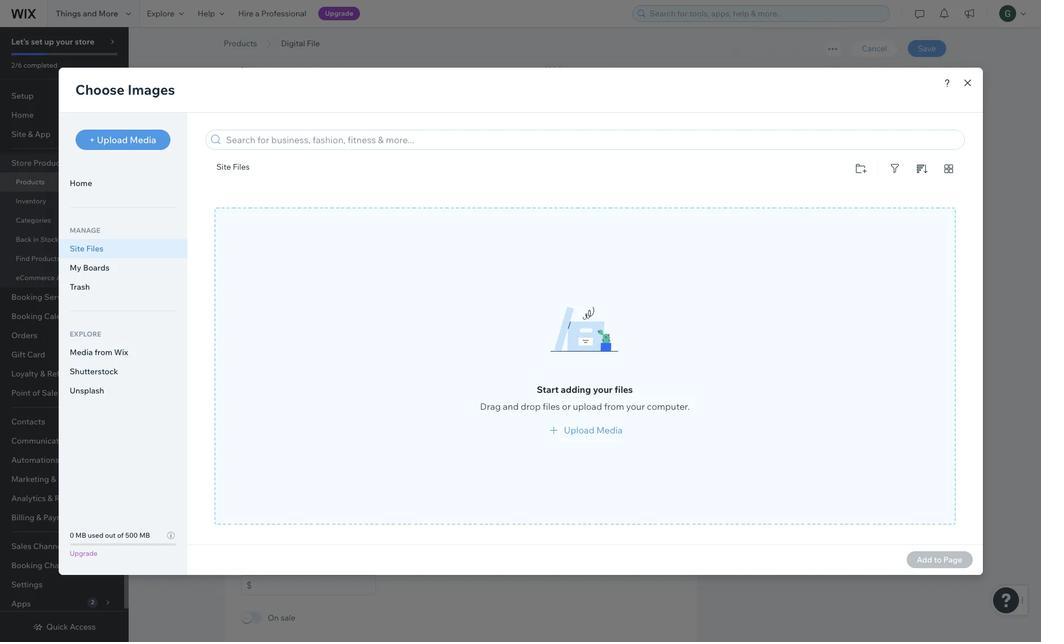 Task type: locate. For each thing, give the bounding box(es) containing it.
2 booking from the top
[[11, 561, 42, 571]]

automations
[[11, 455, 59, 466]]

point
[[11, 388, 31, 398]]

2/6 completed
[[11, 61, 57, 69]]

text
[[662, 122, 680, 134]]

ai
[[651, 122, 660, 134]]

quick
[[46, 622, 68, 633]]

generate
[[610, 122, 649, 134]]

channels
[[44, 561, 79, 571]]

0 vertical spatial booking
[[11, 292, 42, 302]]

promote this product button
[[731, 22, 838, 38]]

promote this product
[[749, 24, 838, 35]]

setup
[[11, 91, 34, 101]]

categories link
[[0, 211, 124, 230]]

form
[[129, 0, 1041, 643]]

name
[[241, 64, 266, 75]]

booking up settings
[[11, 561, 42, 571]]

store
[[11, 158, 32, 168]]

quick access
[[46, 622, 96, 633]]

1 vertical spatial booking
[[11, 561, 42, 571]]

sale
[[42, 388, 58, 398]]

booking channels
[[11, 561, 79, 571]]

booking for booking channels
[[11, 561, 42, 571]]

inventory
[[16, 197, 46, 205]]

quick access button
[[33, 622, 96, 633]]

point of sale link
[[0, 384, 124, 403]]

products
[[224, 38, 257, 49], [33, 158, 67, 168], [16, 178, 45, 186], [31, 255, 60, 263]]

add videos
[[548, 344, 597, 352]]

Start typing a brand name field
[[735, 215, 925, 234]]

products link up name
[[218, 38, 263, 49]]

home
[[11, 110, 34, 120]]

point of sale
[[11, 388, 58, 398]]

explore
[[147, 8, 175, 19]]

access
[[70, 622, 96, 633]]

more
[[99, 8, 118, 19]]

back
[[16, 235, 32, 244]]

in
[[33, 235, 39, 244]]

0 vertical spatial products link
[[218, 38, 263, 49]]

sale
[[281, 613, 295, 624]]

upgrade
[[325, 9, 353, 17]]

basic
[[241, 34, 268, 43]]

find products to sell
[[16, 255, 82, 263]]

promote image
[[731, 25, 742, 35]]

advanced
[[727, 101, 782, 115]]

booking
[[11, 292, 42, 302], [11, 561, 42, 571]]

products up inventory
[[16, 178, 45, 186]]

products link down store products
[[0, 173, 124, 192]]

edit
[[749, 47, 766, 58]]

false text field
[[241, 162, 680, 227]]

booking channels link
[[0, 556, 124, 576]]

1 vertical spatial products link
[[0, 173, 124, 192]]

sell
[[70, 255, 82, 263]]

cancel button
[[852, 40, 897, 57]]

brand
[[731, 201, 753, 211]]

file
[[307, 38, 320, 49]]

seo
[[768, 47, 787, 58]]

hire a professional link
[[231, 0, 313, 27]]

generate ai text button
[[593, 121, 680, 135]]

form containing advanced
[[129, 0, 1041, 643]]

tax
[[766, 142, 779, 154]]

upgrade button
[[318, 7, 360, 20]]

set
[[31, 37, 43, 47]]

1 booking from the top
[[11, 292, 42, 302]]

Add a product name text field
[[241, 84, 528, 104]]

products right store in the left of the page
[[33, 158, 67, 168]]

digital
[[281, 38, 305, 49]]

save button
[[908, 40, 946, 57]]

None text field
[[261, 576, 376, 596]]

settings
[[789, 47, 822, 58]]

product
[[805, 24, 838, 35]]

store
[[75, 37, 94, 47]]

0 horizontal spatial products link
[[0, 173, 124, 192]]

booking down ecommerce
[[11, 292, 42, 302]]

products link inside sidebar element
[[0, 173, 124, 192]]

Search for tools, apps, help & more... field
[[646, 6, 886, 21]]

let's set up your store
[[11, 37, 94, 47]]



Task type: describe. For each thing, give the bounding box(es) containing it.
services
[[44, 292, 76, 302]]

ecommerce apps
[[16, 274, 73, 282]]

professional
[[261, 8, 306, 19]]

1 horizontal spatial products link
[[218, 38, 263, 49]]

things
[[56, 8, 81, 19]]

help
[[198, 8, 215, 19]]

of
[[32, 388, 40, 398]]

booking for booking services
[[11, 292, 42, 302]]

price
[[241, 559, 259, 569]]

info
[[271, 34, 294, 43]]

edit seo settings button
[[731, 45, 822, 61]]

products inside popup button
[[33, 158, 67, 168]]

product
[[731, 142, 764, 154]]

up
[[44, 37, 54, 47]]

booking services
[[11, 292, 76, 302]]

completed
[[23, 61, 57, 69]]

requests
[[60, 235, 90, 244]]

products up name
[[224, 38, 257, 49]]

your
[[56, 37, 73, 47]]

digital file
[[281, 38, 320, 49]]

store products
[[11, 158, 67, 168]]

on
[[268, 613, 279, 624]]

hire a professional
[[238, 8, 306, 19]]

stock
[[40, 235, 59, 244]]

settings link
[[0, 576, 124, 595]]

product tax group
[[731, 142, 808, 154]]

videos
[[568, 344, 597, 352]]

on sale
[[268, 613, 295, 624]]

seo settings image
[[731, 48, 742, 58]]

ecommerce apps link
[[0, 269, 124, 288]]

inventory link
[[0, 192, 124, 211]]

basic info
[[241, 34, 294, 43]]

automations link
[[0, 451, 124, 470]]

help button
[[191, 0, 231, 27]]

group
[[781, 142, 806, 154]]

hire
[[238, 8, 254, 19]]

and
[[83, 8, 97, 19]]

setup link
[[0, 86, 124, 106]]

a
[[255, 8, 260, 19]]

booking services link
[[0, 288, 124, 307]]

to
[[62, 255, 68, 263]]

promote
[[749, 24, 785, 35]]

products up 'ecommerce apps'
[[31, 255, 60, 263]]

settings
[[11, 580, 43, 590]]

cancel
[[862, 43, 887, 54]]

save
[[918, 43, 936, 54]]

apps
[[56, 274, 73, 282]]

sidebar element
[[0, 27, 129, 643]]

find
[[16, 255, 30, 263]]

description
[[241, 121, 289, 133]]

home link
[[0, 106, 124, 125]]

ribbon
[[545, 64, 577, 75]]

this
[[787, 24, 803, 35]]

back in stock requests link
[[0, 230, 124, 249]]

pricing
[[237, 517, 275, 531]]

find products to sell link
[[0, 249, 124, 269]]

2/6
[[11, 61, 22, 69]]

edit seo settings
[[749, 47, 822, 58]]

ecommerce
[[16, 274, 55, 282]]

let's
[[11, 37, 29, 47]]

things and more
[[56, 8, 118, 19]]

info tooltip image
[[811, 144, 820, 153]]

categories
[[16, 216, 51, 225]]

$
[[246, 580, 252, 591]]

add
[[548, 344, 565, 352]]

generate ai text
[[610, 122, 680, 134]]

back in stock requests
[[16, 235, 90, 244]]



Task type: vqa. For each thing, say whether or not it's contained in the screenshot.
SET
yes



